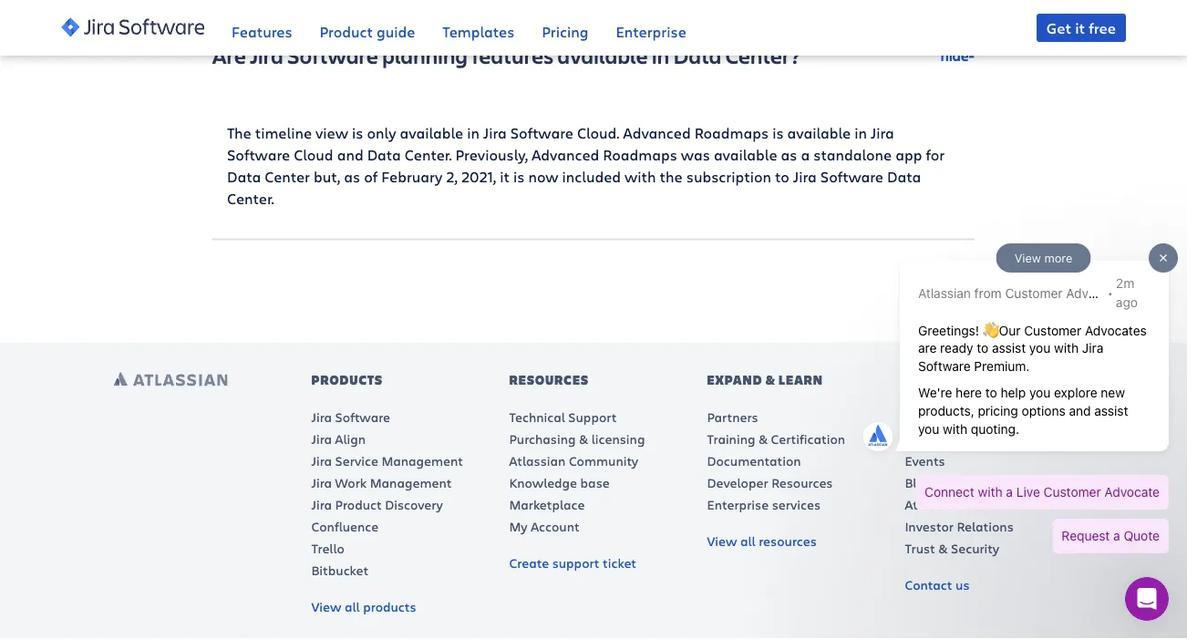 Task type: vqa. For each thing, say whether or not it's contained in the screenshot.
assert within Even if the Services are not currently administered to you by an organization, if you are a member of a Trello team administered by an organization, or if you use an email address provided by an organization (such as your work email address) to access the Services, then the owner of the domain associated with your email address (e.g. your employer) may assert administrative control over your account and use of the Services at a later date.  You will be notified if this happens.
no



Task type: locate. For each thing, give the bounding box(es) containing it.
blogs
[[905, 474, 939, 492]]

0 horizontal spatial view
[[312, 599, 342, 616]]

1 horizontal spatial it
[[1076, 18, 1086, 37]]

1 horizontal spatial enterprise
[[707, 496, 769, 514]]

all for resources
[[741, 533, 756, 550]]

0 vertical spatial as
[[781, 145, 798, 164]]

us
[[956, 577, 970, 594]]

jira up the previously,
[[483, 123, 507, 142]]

certification
[[771, 431, 846, 448]]

jira down a
[[794, 167, 817, 186]]

jira service management link
[[312, 453, 463, 470]]

it inside "the timeline view is only available in jira software cloud. advanced roadmaps is available in jira software cloud and data center. previously, advanced roadmaps was available as a standalone app for data center but, as of february 2, 2021, it is now included with the subscription to jira software data center."
[[500, 167, 510, 186]]

data down only
[[367, 145, 401, 164]]

0 horizontal spatial is
[[352, 123, 363, 142]]

jira up confluence link
[[312, 496, 332, 514]]

blogs link
[[905, 474, 939, 492]]

all down enterprise services link in the right bottom of the page
[[741, 533, 756, 550]]

0 vertical spatial product
[[320, 21, 373, 41]]

trust & security link
[[905, 540, 1000, 557]]

0 vertical spatial atlassian
[[954, 371, 1028, 388]]

1 horizontal spatial view
[[707, 533, 737, 550]]

0 vertical spatial all
[[741, 533, 756, 550]]

bitbucket
[[312, 562, 369, 579]]

careers link
[[905, 431, 951, 448]]

service
[[335, 453, 378, 470]]

advanced up was
[[624, 123, 691, 142]]

training
[[707, 431, 756, 448]]

base
[[581, 474, 610, 492]]

as
[[781, 145, 798, 164], [344, 167, 360, 186]]

features
[[472, 41, 554, 69]]

investor relations link
[[905, 518, 1014, 536]]

as left a
[[781, 145, 798, 164]]

bitbucket link
[[312, 562, 369, 579]]

the
[[227, 123, 251, 142]]

it down the previously,
[[500, 167, 510, 186]]

1 horizontal spatial roadmaps
[[695, 123, 769, 142]]

1 vertical spatial view
[[312, 599, 342, 616]]

1 vertical spatial management
[[370, 474, 452, 492]]

view for view all products
[[312, 599, 342, 616]]

1 vertical spatial atlassian
[[509, 453, 566, 470]]

all
[[741, 533, 756, 550], [345, 599, 360, 616]]

center. down center
[[227, 188, 274, 208]]

& inside technical support purchasing & licensing atlassian community knowledge base marketplace my account
[[579, 431, 588, 448]]

are
[[213, 41, 246, 69]]

cloud
[[294, 145, 334, 164]]

atlassian
[[954, 371, 1028, 388], [509, 453, 566, 470], [905, 496, 962, 514]]

enterprise down developer
[[707, 496, 769, 514]]

it
[[1076, 18, 1086, 37], [500, 167, 510, 186]]

data
[[674, 41, 722, 69], [367, 145, 401, 164], [227, 167, 261, 186], [888, 167, 921, 186]]

1 vertical spatial roadmaps
[[603, 145, 678, 164]]

resources up the "services"
[[772, 474, 833, 492]]

0 vertical spatial view
[[707, 533, 737, 550]]

1 vertical spatial product
[[335, 496, 382, 514]]

0 horizontal spatial roadmaps
[[603, 145, 678, 164]]

0 horizontal spatial center.
[[227, 188, 274, 208]]

1 vertical spatial as
[[344, 167, 360, 186]]

partners
[[707, 409, 759, 426]]

ticket
[[603, 555, 637, 572]]

all left "products"
[[345, 599, 360, 616]]

1 vertical spatial enterprise
[[707, 496, 769, 514]]

0 vertical spatial center.
[[405, 145, 452, 164]]

jira left align
[[312, 431, 332, 448]]

jira right are
[[250, 41, 284, 69]]

only
[[367, 123, 396, 142]]

included
[[562, 167, 621, 186]]

jira work management link
[[312, 474, 452, 492]]

subscription
[[687, 167, 772, 186]]

available up subscription
[[714, 145, 778, 164]]

all for products
[[345, 599, 360, 616]]

0 horizontal spatial in
[[467, 123, 480, 142]]

0 vertical spatial advanced
[[624, 123, 691, 142]]

2 horizontal spatial is
[[773, 123, 784, 142]]

create support ticket link
[[509, 555, 637, 572]]

view down enterprise services link in the right bottom of the page
[[707, 533, 737, 550]]

foundation
[[965, 496, 1034, 514]]

1 vertical spatial advanced
[[532, 145, 600, 164]]

enterprise right pricing
[[616, 21, 687, 41]]

1 horizontal spatial resources
[[772, 474, 833, 492]]

company
[[905, 409, 963, 426]]

contact us link
[[905, 577, 970, 594]]

view all products link
[[312, 599, 416, 616]]

0 horizontal spatial all
[[345, 599, 360, 616]]

view down bitbucket link
[[312, 599, 342, 616]]

in
[[652, 41, 670, 69], [467, 123, 480, 142], [855, 123, 867, 142]]

1 vertical spatial resources
[[772, 474, 833, 492]]

1 vertical spatial all
[[345, 599, 360, 616]]

is up to
[[773, 123, 784, 142]]

management
[[382, 453, 463, 470], [370, 474, 452, 492]]

1 vertical spatial dialog
[[1126, 577, 1169, 621]]

1 vertical spatial it
[[500, 167, 510, 186]]

get it free link
[[1037, 14, 1127, 42]]

& inside company careers events blogs atlassian foundation investor relations trust & security
[[939, 540, 948, 557]]

atlassian right about at the right bottom of page
[[954, 371, 1028, 388]]

enterprise inside partners training & certification documentation developer resources enterprise services
[[707, 496, 769, 514]]

atlassian up investor
[[905, 496, 962, 514]]

& down support
[[579, 431, 588, 448]]

0 vertical spatial resources
[[509, 371, 589, 388]]

center. up february
[[405, 145, 452, 164]]

available up cloud.
[[558, 41, 648, 69]]

is up and
[[352, 123, 363, 142]]

available
[[558, 41, 648, 69], [400, 123, 464, 142], [788, 123, 851, 142], [714, 145, 778, 164]]

in for data
[[652, 41, 670, 69]]

0 horizontal spatial it
[[500, 167, 510, 186]]

of
[[364, 167, 378, 186]]

resources
[[509, 371, 589, 388], [772, 474, 833, 492]]

roadmaps
[[695, 123, 769, 142], [603, 145, 678, 164]]

jira product discovery link
[[312, 496, 443, 514]]

align
[[335, 431, 366, 448]]

services
[[772, 496, 821, 514]]

roadmaps up with
[[603, 145, 678, 164]]

the
[[660, 167, 683, 186]]

developer
[[707, 474, 769, 492]]

1 horizontal spatial in
[[652, 41, 670, 69]]

dialog
[[850, 240, 1179, 572], [1126, 577, 1169, 621]]

is left now
[[514, 167, 525, 186]]

it right get
[[1076, 18, 1086, 37]]

2 vertical spatial atlassian
[[905, 496, 962, 514]]

& up documentation
[[759, 431, 768, 448]]

are jira software planning features available in data center?
[[213, 41, 801, 69]]

atlassian down purchasing
[[509, 453, 566, 470]]

resources up 'technical' on the left bottom of page
[[509, 371, 589, 388]]

company link
[[905, 409, 963, 426]]

jira up standalone
[[871, 123, 895, 142]]

1 horizontal spatial all
[[741, 533, 756, 550]]

products
[[312, 371, 383, 388]]

1 vertical spatial center.
[[227, 188, 274, 208]]

advanced
[[624, 123, 691, 142], [532, 145, 600, 164]]

& right trust on the right of the page
[[939, 540, 948, 557]]

2021,
[[461, 167, 496, 186]]

0 vertical spatial enterprise
[[616, 21, 687, 41]]

documentation link
[[707, 453, 801, 470]]

0 vertical spatial roadmaps
[[695, 123, 769, 142]]

advanced up now
[[532, 145, 600, 164]]

get it free
[[1047, 18, 1117, 37]]

view
[[707, 533, 737, 550], [312, 599, 342, 616]]

roadmaps up was
[[695, 123, 769, 142]]

0 horizontal spatial resources
[[509, 371, 589, 388]]

jira left 'work'
[[312, 474, 332, 492]]

contact
[[905, 577, 953, 594]]

pricing link
[[542, 0, 589, 55]]

product left "guide"
[[320, 21, 373, 41]]

1 horizontal spatial as
[[781, 145, 798, 164]]

partners link
[[707, 409, 759, 426]]

& left learn
[[766, 371, 776, 388]]

0 horizontal spatial advanced
[[532, 145, 600, 164]]

about atlassian
[[905, 371, 1028, 388]]

partners training & certification documentation developer resources enterprise services
[[707, 409, 846, 514]]

product down 'work'
[[335, 496, 382, 514]]

as left of
[[344, 167, 360, 186]]



Task type: describe. For each thing, give the bounding box(es) containing it.
to
[[775, 167, 790, 186]]

atlassian foundation link
[[905, 496, 1034, 514]]

trello
[[312, 540, 345, 557]]

create support ticket
[[509, 555, 637, 572]]

in for jira
[[467, 123, 480, 142]]

enterprise services link
[[707, 496, 821, 514]]

available up february
[[400, 123, 464, 142]]

timeline
[[255, 123, 312, 142]]

marketplace
[[509, 496, 585, 514]]

technical support purchasing & licensing atlassian community knowledge base marketplace my account
[[509, 409, 645, 536]]

0 vertical spatial dialog
[[850, 240, 1179, 572]]

atlassian inside technical support purchasing & licensing atlassian community knowledge base marketplace my account
[[509, 453, 566, 470]]

pricing
[[542, 21, 589, 41]]

center
[[265, 167, 310, 186]]

resources inside partners training & certification documentation developer resources enterprise services
[[772, 474, 833, 492]]

center?
[[726, 41, 801, 69]]

expand & learn
[[707, 371, 824, 388]]

a
[[801, 145, 810, 164]]

cloud.
[[577, 123, 620, 142]]

planning
[[382, 41, 468, 69]]

trust
[[905, 540, 936, 557]]

knowledge
[[509, 474, 577, 492]]

the timeline view is only available in jira software cloud. advanced roadmaps is available in jira software cloud and data center. previously, advanced roadmaps was available as a standalone app for data center but, as of february 2, 2021, it is now included with the subscription to jira software data center.
[[227, 123, 945, 208]]

2 horizontal spatial in
[[855, 123, 867, 142]]

technical
[[509, 409, 565, 426]]

contact us
[[905, 577, 970, 594]]

view all resources
[[707, 533, 817, 550]]

atlassian community link
[[509, 453, 639, 470]]

expand
[[707, 371, 763, 388]]

1 horizontal spatial advanced
[[624, 123, 691, 142]]

data down the app in the top right of the page
[[888, 167, 921, 186]]

now
[[529, 167, 559, 186]]

enterprise link
[[616, 0, 687, 55]]

product inside 'jira software jira align jira service management jira work management jira product discovery confluence trello bitbucket'
[[335, 496, 382, 514]]

trello link
[[312, 540, 345, 557]]

marketplace link
[[509, 496, 585, 514]]

templates link
[[443, 0, 515, 55]]

data left center?
[[674, 41, 722, 69]]

relations
[[957, 518, 1014, 536]]

get
[[1047, 18, 1072, 37]]

& inside partners training & certification documentation developer resources enterprise services
[[759, 431, 768, 448]]

1 horizontal spatial is
[[514, 167, 525, 186]]

with
[[625, 167, 656, 186]]

view all products
[[312, 599, 416, 616]]

0 vertical spatial it
[[1076, 18, 1086, 37]]

standalone
[[814, 145, 892, 164]]

0 horizontal spatial enterprise
[[616, 21, 687, 41]]

guide
[[377, 21, 415, 41]]

confluence link
[[312, 518, 379, 536]]

products
[[363, 599, 416, 616]]

0 vertical spatial management
[[382, 453, 463, 470]]

features link
[[232, 0, 292, 55]]

for
[[926, 145, 945, 164]]

purchasing & licensing link
[[509, 431, 645, 448]]

my
[[509, 518, 528, 536]]

was
[[681, 145, 710, 164]]

discovery
[[385, 496, 443, 514]]

but,
[[314, 167, 340, 186]]

events link
[[905, 453, 946, 470]]

view all resources link
[[707, 533, 817, 550]]

data left center
[[227, 167, 261, 186]]

resources
[[759, 533, 817, 550]]

training & certification link
[[707, 431, 846, 448]]

templates
[[443, 21, 515, 41]]

support
[[552, 555, 600, 572]]

knowledge base link
[[509, 474, 610, 492]]

atlassian inside company careers events blogs atlassian foundation investor relations trust & security
[[905, 496, 962, 514]]

0 horizontal spatial as
[[344, 167, 360, 186]]

hide-
[[941, 46, 975, 65]]

developer resources link
[[707, 474, 833, 492]]

learn
[[779, 371, 824, 388]]

available up a
[[788, 123, 851, 142]]

company careers events blogs atlassian foundation investor relations trust & security
[[905, 409, 1034, 557]]

documentation
[[707, 453, 801, 470]]

account
[[531, 518, 580, 536]]

software inside 'jira software jira align jira service management jira work management jira product discovery confluence trello bitbucket'
[[335, 409, 390, 426]]

community
[[569, 453, 639, 470]]

free
[[1089, 18, 1117, 37]]

february
[[381, 167, 443, 186]]

app
[[896, 145, 923, 164]]

view for view all resources
[[707, 533, 737, 550]]

jira up jira align 'link'
[[312, 409, 332, 426]]

purchasing
[[509, 431, 576, 448]]

jira down jira align 'link'
[[312, 453, 332, 470]]

confluence
[[312, 518, 379, 536]]

and
[[337, 145, 364, 164]]

jira software link
[[312, 409, 390, 426]]

1 horizontal spatial center.
[[405, 145, 452, 164]]

work
[[335, 474, 367, 492]]

support
[[569, 409, 617, 426]]

security
[[951, 540, 1000, 557]]

my account link
[[509, 518, 580, 536]]

events
[[905, 453, 946, 470]]

2,
[[446, 167, 458, 186]]



